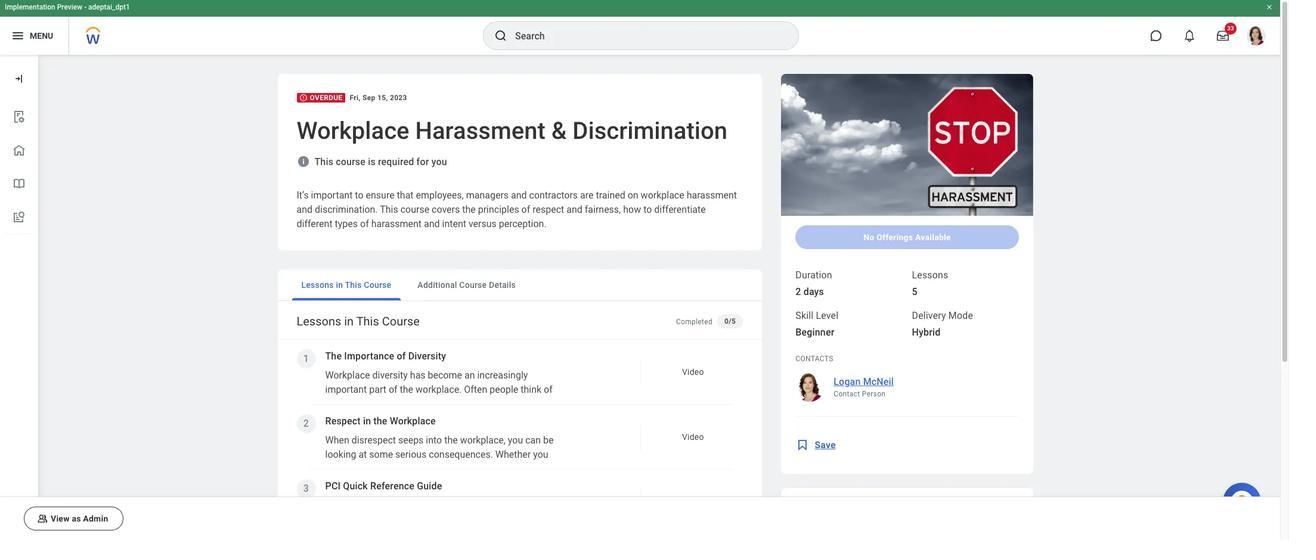 Task type: vqa. For each thing, say whether or not it's contained in the screenshot.
Stock Plan - Executive (inactive) related to 375
no



Task type: locate. For each thing, give the bounding box(es) containing it.
of up religious
[[472, 413, 481, 424]]

including,
[[423, 427, 464, 438]]

1 horizontal spatial 2
[[796, 286, 801, 297]]

principles
[[478, 204, 519, 215]]

can
[[526, 435, 541, 446]]

list containing the importance of diversity
[[287, 340, 755, 540]]

important inside it's important to ensure that employees, managers and contractors are trained on workplace harassment and discrimination. this course covers the principles of respect and fairness, how to differentiate different types of harassment and intent versus perception.
[[311, 190, 353, 201]]

logan mcneil contact person
[[834, 376, 894, 398]]

diversity up part
[[372, 370, 408, 381]]

duration 2 days
[[796, 269, 833, 297]]

workplace
[[297, 117, 410, 145], [325, 370, 370, 381], [390, 416, 436, 427]]

2 left days
[[796, 286, 801, 297]]

sep
[[363, 94, 376, 102]]

2 horizontal spatial you
[[533, 449, 549, 460]]

to up discrimination.
[[355, 190, 364, 201]]

course left is
[[336, 156, 366, 168]]

disrespect down manager,
[[337, 478, 381, 489]]

delivery mode hybrid
[[912, 310, 974, 338]]

1 horizontal spatial harassment
[[687, 190, 737, 201]]

doing
[[919, 499, 944, 510]]

0 vertical spatial video
[[682, 367, 704, 377]]

with down 'but'
[[532, 413, 550, 424]]

0 vertical spatial workplace
[[297, 117, 410, 145]]

workplaces
[[358, 413, 407, 424]]

1 vertical spatial harassment
[[371, 218, 422, 230]]

and down it's at the left bottom of the page
[[475, 478, 490, 489]]

to left do
[[411, 398, 420, 410]]

workplace down the
[[325, 370, 370, 381]]

versus
[[469, 218, 497, 230]]

2 inside duration 2 days
[[796, 286, 801, 297]]

Search Workday  search field
[[515, 23, 774, 49]]

contacts
[[796, 355, 834, 363]]

differentiate
[[655, 204, 706, 215]]

and
[[511, 190, 527, 201], [297, 204, 313, 215], [567, 204, 583, 215], [424, 218, 440, 230], [476, 398, 492, 410], [504, 427, 520, 438], [458, 456, 474, 467], [475, 478, 490, 489]]

with down or
[[422, 478, 440, 489]]

serious
[[396, 449, 427, 460]]

video for workplace diversity has become an increasingly important part of the workplace. often people think of diversity has having to do with race and ethnicity. but diverse workplaces are composed of employees with varying characteristics including, religious and political beliefs, gender, ethnicity, education, socioeconomic background, sexual orientation and geographic location.
[[682, 367, 704, 377]]

0 vertical spatial you
[[432, 156, 447, 168]]

the right the into
[[444, 435, 458, 446]]

2 video from the top
[[682, 432, 704, 442]]

0 vertical spatial diversity
[[372, 370, 408, 381]]

1 vertical spatial diversity
[[325, 398, 361, 410]]

lessons inside lessons in this course element
[[297, 314, 341, 329]]

to right how
[[644, 204, 652, 215]]

and down it's
[[297, 204, 313, 215]]

diversity
[[408, 351, 446, 362]]

having
[[381, 398, 409, 410]]

people
[[490, 384, 519, 395]]

you up the whether
[[508, 435, 523, 446]]

2 horizontal spatial to
[[644, 204, 652, 215]]

lessons in this course element
[[278, 304, 762, 540]]

that
[[397, 190, 414, 201]]

hybrid
[[912, 327, 941, 338]]

1 vertical spatial video
[[682, 432, 704, 442]]

1 vertical spatial disrespect
[[337, 478, 381, 489]]

1 video from the top
[[682, 367, 704, 377]]

an
[[465, 370, 475, 381]]

and down covers
[[424, 218, 440, 230]]

harassment up differentiate
[[687, 190, 737, 201]]

overdue
[[310, 94, 343, 102]]

1 horizontal spatial list
[[287, 340, 755, 540]]

tab list
[[278, 270, 762, 301]]

workplace harassment & discrimination
[[297, 117, 728, 145]]

additional
[[418, 280, 457, 290]]

0 horizontal spatial 2
[[304, 418, 309, 429]]

often
[[464, 384, 488, 395]]

workplace inside workplace diversity has become an increasingly important part of the workplace. often people think of diversity has having to do with race and ethnicity. but diverse workplaces are composed of employees with varying characteristics including, religious and political beliefs, gender, ethnicity, education, socioeconomic background, sexual orientation and geographic location.
[[325, 370, 370, 381]]

33 button
[[1210, 23, 1237, 49]]

the up versus
[[462, 204, 476, 215]]

the
[[325, 351, 342, 362]]

1 vertical spatial workplace
[[325, 370, 370, 381]]

you right for
[[432, 156, 447, 168]]

contractors
[[529, 190, 578, 201]]

education,
[[431, 441, 475, 453]]

0 vertical spatial 2
[[796, 286, 801, 297]]

-
[[84, 3, 87, 11]]

with inside when disrespect seeps into the workplace, you can be looking at some serious consequences. whether you are a manager, owner or employee, it's critical issues of disrespect are dealt with quickly and effectively.
[[422, 478, 440, 489]]

course down that
[[401, 204, 430, 215]]

1 vertical spatial course
[[401, 204, 430, 215]]

for
[[417, 156, 429, 168]]

workplace diversity has become an increasingly important part of the workplace. often people think of diversity has having to do with race and ethnicity. but diverse workplaces are composed of employees with varying characteristics including, religious and political beliefs, gender, ethnicity, education, socioeconomic background, sexual orientation and geographic location.
[[325, 370, 556, 481]]

at
[[359, 449, 367, 460]]

save
[[815, 439, 836, 451]]

0 horizontal spatial diversity
[[325, 398, 361, 410]]

are down owner
[[383, 478, 397, 489]]

of left diversity
[[397, 351, 406, 362]]

with up composed
[[435, 398, 453, 410]]

into
[[426, 435, 442, 446]]

diverse
[[325, 413, 356, 424]]

a
[[341, 463, 346, 475]]

list
[[0, 100, 38, 234], [287, 340, 755, 540]]

0 horizontal spatial list
[[0, 100, 38, 234]]

1 horizontal spatial you
[[508, 435, 523, 446]]

2 vertical spatial to
[[411, 398, 420, 410]]

and up socioeconomic
[[504, 427, 520, 438]]

workplace up seeps
[[390, 416, 436, 427]]

diversity up "diverse"
[[325, 398, 361, 410]]

important up "diverse"
[[325, 384, 367, 395]]

video for when disrespect seeps into the workplace, you can be looking at some serious consequences. whether you are a manager, owner or employee, it's critical issues of disrespect are dealt with quickly and effectively.
[[682, 432, 704, 442]]

1 horizontal spatial has
[[410, 370, 426, 381]]

workplace down fri,
[[297, 117, 410, 145]]

1 vertical spatial lessons in this course
[[297, 314, 420, 329]]

ensure
[[366, 190, 395, 201]]

are down do
[[409, 413, 423, 424]]

you up 'issues'
[[533, 449, 549, 460]]

2 inside "list"
[[304, 418, 309, 429]]

race
[[455, 398, 474, 410]]

and left it's at the left bottom of the page
[[458, 456, 474, 467]]

diversity
[[372, 370, 408, 381], [325, 398, 361, 410]]

reference
[[370, 481, 415, 492]]

discrimination.
[[315, 204, 378, 215]]

employees
[[483, 413, 529, 424]]

1 horizontal spatial to
[[411, 398, 420, 410]]

disrespect up some
[[352, 435, 396, 446]]

menu banner
[[0, 0, 1281, 55]]

info image
[[297, 155, 310, 168]]

but
[[535, 398, 549, 410]]

dealt
[[399, 478, 420, 489]]

in
[[336, 280, 343, 290], [344, 314, 354, 329], [363, 416, 371, 427], [863, 499, 871, 510]]

lessons inside the course details element
[[912, 269, 949, 281]]

and up principles
[[511, 190, 527, 201]]

course?
[[965, 499, 999, 510]]

skill level beginner
[[796, 310, 839, 338]]

0 vertical spatial important
[[311, 190, 353, 201]]

1 vertical spatial list
[[287, 340, 755, 540]]

completed
[[676, 318, 713, 326]]

0 vertical spatial disrespect
[[352, 435, 396, 446]]

you
[[432, 156, 447, 168], [508, 435, 523, 446], [533, 449, 549, 460]]

menu button
[[0, 17, 69, 55]]

harassment down that
[[371, 218, 422, 230]]

tab list containing lessons in this course
[[278, 270, 762, 301]]

1 vertical spatial important
[[325, 384, 367, 395]]

2 vertical spatial with
[[422, 478, 440, 489]]

media classroom image
[[36, 513, 48, 525]]

0 vertical spatial lessons in this course
[[302, 280, 391, 290]]

2 left "diverse"
[[304, 418, 309, 429]]

are up fairness,
[[580, 190, 594, 201]]

has down part
[[363, 398, 379, 410]]

or
[[419, 463, 427, 475]]

0 vertical spatial course
[[336, 156, 366, 168]]

workplace for workplace harassment & discrimination
[[297, 117, 410, 145]]

some
[[369, 449, 393, 460]]

view
[[51, 514, 70, 524]]

when disrespect seeps into the workplace, you can be looking at some serious consequences. whether you are a manager, owner or employee, it's critical issues of disrespect are dealt with quickly and effectively.
[[325, 435, 554, 489]]

of right types
[[360, 218, 369, 230]]

in inside the course details element
[[863, 499, 871, 510]]

0 horizontal spatial has
[[363, 398, 379, 410]]

guide
[[417, 481, 442, 492]]

effectively.
[[493, 478, 538, 489]]

ethnicity.
[[494, 398, 532, 410]]

the inside workplace diversity has become an increasingly important part of the workplace. often people think of diversity has having to do with race and ethnicity. but diverse workplaces are composed of employees with varying characteristics including, religious and political beliefs, gender, ethnicity, education, socioeconomic background, sexual orientation and geographic location.
[[400, 384, 413, 395]]

lessons in this course
[[302, 280, 391, 290], [297, 314, 420, 329]]

0 horizontal spatial course
[[336, 156, 366, 168]]

0 horizontal spatial to
[[355, 190, 364, 201]]

1 horizontal spatial course
[[401, 204, 430, 215]]

&
[[552, 117, 567, 145]]

workplace for workplace diversity has become an increasingly important part of the workplace. often people think of diversity has having to do with race and ethnicity. but diverse workplaces are composed of employees with varying characteristics including, religious and political beliefs, gender, ethnicity, education, socioeconomic background, sexual orientation and geographic location.
[[325, 370, 370, 381]]

1 vertical spatial has
[[363, 398, 379, 410]]

perception.
[[499, 218, 547, 230]]

admin
[[83, 514, 108, 524]]

of up perception.
[[522, 204, 530, 215]]

lessons in this course button
[[292, 270, 401, 301]]

characteristics
[[358, 427, 421, 438]]

disrespect
[[352, 435, 396, 446], [337, 478, 381, 489]]

2 vertical spatial you
[[533, 449, 549, 460]]

transformation import image
[[13, 73, 25, 85]]

0 vertical spatial list
[[0, 100, 38, 234]]

the up having
[[400, 384, 413, 395]]

gender,
[[358, 441, 389, 453]]

workplace
[[641, 190, 685, 201]]

has down diversity
[[410, 370, 426, 381]]

0 vertical spatial harassment
[[687, 190, 737, 201]]

lessons in this course inside button
[[302, 280, 391, 290]]

1 vertical spatial 2
[[304, 418, 309, 429]]

of right 3 on the bottom left of the page
[[325, 478, 334, 489]]

0 vertical spatial to
[[355, 190, 364, 201]]

course inside button
[[364, 280, 391, 290]]

important up discrimination.
[[311, 190, 353, 201]]

part
[[369, 384, 387, 395]]

has
[[410, 370, 426, 381], [363, 398, 379, 410]]

adeptai_dpt1
[[88, 3, 130, 11]]

the
[[462, 204, 476, 215], [400, 384, 413, 395], [374, 416, 387, 427], [444, 435, 458, 446]]

book open image
[[12, 177, 26, 191]]

the importance of diversity
[[325, 351, 446, 362]]

course
[[336, 156, 366, 168], [401, 204, 430, 215]]

media mylearning image
[[796, 438, 810, 452]]



Task type: describe. For each thing, give the bounding box(es) containing it.
team
[[895, 499, 917, 510]]

of inside when disrespect seeps into the workplace, you can be looking at some serious consequences. whether you are a manager, owner or employee, it's critical issues of disrespect are dealt with quickly and effectively.
[[325, 478, 334, 489]]

profile logan mcneil image
[[1247, 26, 1266, 48]]

geographic
[[476, 456, 523, 467]]

report parameter image
[[12, 110, 26, 124]]

varying
[[325, 427, 356, 438]]

notifications large image
[[1184, 30, 1196, 42]]

when
[[325, 435, 349, 446]]

religious
[[466, 427, 502, 438]]

in inside "list"
[[363, 416, 371, 427]]

no offerings available button
[[796, 225, 1019, 249]]

required
[[378, 156, 414, 168]]

beliefs,
[[325, 441, 356, 453]]

skill
[[796, 310, 814, 321]]

composed
[[425, 413, 470, 424]]

looking
[[325, 449, 356, 460]]

fairness,
[[585, 204, 621, 215]]

it's
[[297, 190, 309, 201]]

contact
[[834, 390, 860, 398]]

list inside lessons in this course element
[[287, 340, 755, 540]]

implementation
[[5, 3, 55, 11]]

of up having
[[389, 384, 398, 395]]

1 vertical spatial to
[[644, 204, 652, 215]]

respect
[[533, 204, 564, 215]]

1 vertical spatial with
[[532, 413, 550, 424]]

no
[[864, 232, 875, 242]]

exclamation circle image
[[299, 94, 307, 102]]

the down having
[[374, 416, 387, 427]]

this inside it's important to ensure that employees, managers and contractors are trained on workplace harassment and discrimination. this course covers the principles of respect and fairness, how to differentiate different types of harassment and intent versus perception.
[[380, 204, 398, 215]]

inbox large image
[[1217, 30, 1229, 42]]

to inside workplace diversity has become an increasingly important part of the workplace. often people think of diversity has having to do with race and ethnicity. but diverse workplaces are composed of employees with varying characteristics including, religious and political beliefs, gender, ethnicity, education, socioeconomic background, sexual orientation and geographic location.
[[411, 398, 420, 410]]

offerings
[[877, 232, 913, 242]]

0 horizontal spatial harassment
[[371, 218, 422, 230]]

0 vertical spatial has
[[410, 370, 426, 381]]

beginner
[[796, 327, 835, 338]]

are inside it's important to ensure that employees, managers and contractors are trained on workplace harassment and discrimination. this course covers the principles of respect and fairness, how to differentiate different types of harassment and intent versus perception.
[[580, 190, 594, 201]]

interested
[[816, 499, 860, 510]]

3
[[304, 483, 309, 494]]

1 vertical spatial you
[[508, 435, 523, 446]]

logan
[[834, 376, 861, 387]]

of up 'but'
[[544, 384, 553, 395]]

this course is required for you
[[315, 156, 447, 168]]

home image
[[12, 143, 26, 157]]

do
[[422, 398, 433, 410]]

whether
[[496, 449, 531, 460]]

it's important to ensure that employees, managers and contractors are trained on workplace harassment and discrimination. this course covers the principles of respect and fairness, how to differentiate different types of harassment and intent versus perception.
[[297, 190, 737, 230]]

sexual
[[380, 456, 407, 467]]

lessons 5
[[912, 269, 949, 297]]

the inside it's important to ensure that employees, managers and contractors are trained on workplace harassment and discrimination. this course covers the principles of respect and fairness, how to differentiate different types of harassment and intent versus perception.
[[462, 204, 476, 215]]

save button
[[796, 431, 843, 460]]

course inside button
[[459, 280, 487, 290]]

0 horizontal spatial you
[[432, 156, 447, 168]]

harassment
[[415, 117, 546, 145]]

additional course details
[[418, 280, 516, 290]]

as
[[72, 514, 81, 524]]

details
[[489, 280, 516, 290]]

lessons inside lessons in this course button
[[302, 280, 334, 290]]

5
[[912, 286, 918, 297]]

the inside when disrespect seeps into the workplace, you can be looking at some serious consequences. whether you are a manager, owner or employee, it's critical issues of disrespect are dealt with quickly and effectively.
[[444, 435, 458, 446]]

and inside when disrespect seeps into the workplace, you can be looking at some serious consequences. whether you are a manager, owner or employee, it's critical issues of disrespect are dealt with quickly and effectively.
[[475, 478, 490, 489]]

are inside workplace diversity has become an increasingly important part of the workplace. often people think of diversity has having to do with race and ethnicity. but diverse workplaces are composed of employees with varying characteristics including, religious and political beliefs, gender, ethnicity, education, socioeconomic background, sexual orientation and geographic location.
[[409, 413, 423, 424]]

intent
[[442, 218, 466, 230]]

implementation preview -   adeptai_dpt1
[[5, 3, 130, 11]]

political
[[523, 427, 556, 438]]

is
[[368, 156, 376, 168]]

socioeconomic
[[477, 441, 542, 453]]

course inside it's important to ensure that employees, managers and contractors are trained on workplace harassment and discrimination. this course covers the principles of respect and fairness, how to differentiate different types of harassment and intent versus perception.
[[401, 204, 430, 215]]

level
[[816, 310, 839, 321]]

15,
[[378, 94, 388, 102]]

increasingly
[[477, 370, 528, 381]]

view as admin
[[51, 514, 108, 524]]

0/5
[[725, 317, 736, 326]]

mode
[[949, 310, 974, 321]]

location.
[[325, 470, 362, 481]]

course details element
[[782, 74, 1034, 540]]

importance
[[344, 351, 394, 362]]

close environment banner image
[[1266, 4, 1273, 11]]

document
[[674, 497, 713, 507]]

pci quick reference guide document
[[325, 481, 713, 507]]

duration
[[796, 269, 833, 281]]

different
[[297, 218, 333, 230]]

important inside workplace diversity has become an increasingly important part of the workplace. often people think of diversity has having to do with race and ethnicity. but diverse workplaces are composed of employees with varying characteristics including, religious and political beliefs, gender, ethnicity, education, socioeconomic background, sexual orientation and geographic location.
[[325, 384, 367, 395]]

background,
[[325, 456, 377, 467]]

1 horizontal spatial diversity
[[372, 370, 408, 381]]

on
[[628, 190, 639, 201]]

additional course details button
[[408, 270, 525, 301]]

search image
[[494, 29, 508, 43]]

and down often
[[476, 398, 492, 410]]

interested in your team doing this course?
[[816, 499, 999, 510]]

ethnicity,
[[391, 441, 428, 453]]

become
[[428, 370, 462, 381]]

manager,
[[349, 463, 388, 475]]

1
[[304, 353, 309, 364]]

this
[[946, 499, 962, 510]]

2 vertical spatial workplace
[[390, 416, 436, 427]]

fri,
[[350, 94, 361, 102]]

how
[[623, 204, 641, 215]]

in inside button
[[336, 280, 343, 290]]

covers
[[432, 204, 460, 215]]

menu
[[30, 31, 53, 40]]

are left a
[[325, 463, 339, 475]]

quick
[[343, 481, 368, 492]]

workplace.
[[416, 384, 462, 395]]

think
[[521, 384, 542, 395]]

employee,
[[430, 463, 472, 475]]

be
[[543, 435, 554, 446]]

this inside button
[[345, 280, 362, 290]]

justify image
[[11, 29, 25, 43]]

days
[[804, 286, 824, 297]]

and down contractors
[[567, 204, 583, 215]]

0 vertical spatial with
[[435, 398, 453, 410]]



